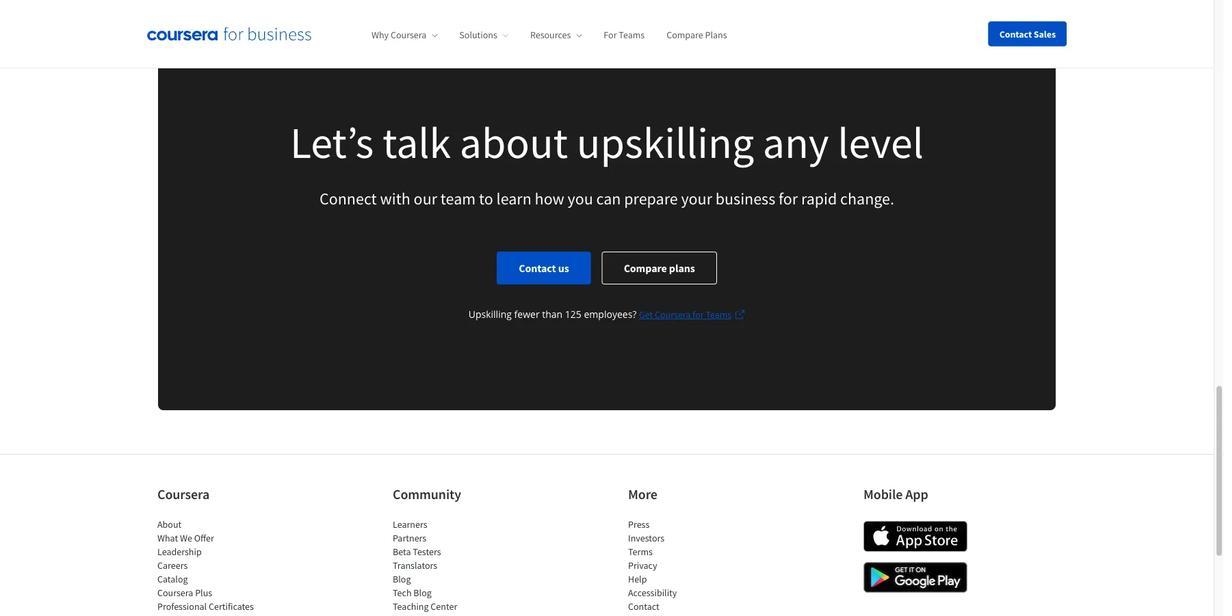Task type: describe. For each thing, give the bounding box(es) containing it.
press investors terms privacy help accessibility contact
[[629, 519, 677, 614]]

to
[[479, 188, 493, 209]]

fewer
[[515, 308, 540, 321]]

about what we offer leadership careers catalog coursera plus professional certificates
[[157, 519, 254, 614]]

leadership
[[157, 547, 202, 559]]

contact link
[[629, 601, 660, 614]]

app
[[906, 487, 929, 504]]

testers
[[413, 547, 441, 559]]

contact inside press investors terms privacy help accessibility contact
[[629, 601, 660, 614]]

for
[[604, 29, 617, 41]]

partners link
[[393, 533, 427, 545]]

for teams
[[604, 29, 645, 41]]

how
[[535, 188, 565, 209]]

partners
[[393, 533, 427, 545]]

beta testers link
[[393, 547, 441, 559]]

catalog
[[157, 574, 188, 586]]

about
[[157, 519, 182, 531]]

tech blog link
[[393, 588, 432, 600]]

why coursera
[[372, 29, 427, 41]]

offer
[[194, 533, 214, 545]]

privacy
[[629, 560, 658, 573]]

get coursera for teams
[[640, 309, 732, 321]]

1 vertical spatial teams
[[706, 309, 732, 321]]

why
[[372, 29, 389, 41]]

connect with our team to learn how you can prepare your business for rapid change.
[[320, 188, 895, 209]]

more
[[629, 487, 658, 504]]

press
[[629, 519, 650, 531]]

investors
[[629, 533, 665, 545]]

accessibility
[[629, 588, 677, 600]]

solutions
[[460, 29, 498, 41]]

contact us
[[519, 262, 569, 275]]

blog link
[[393, 574, 411, 586]]

professional certificates link
[[157, 601, 254, 614]]

let's talk about upskilling any level
[[290, 115, 924, 170]]

plans
[[670, 262, 695, 275]]

resources link
[[531, 29, 582, 41]]

than
[[542, 308, 563, 321]]

upskilling
[[577, 115, 755, 170]]

125
[[565, 308, 582, 321]]

leadership link
[[157, 547, 202, 559]]

0 vertical spatial teams
[[619, 29, 645, 41]]

teaching
[[393, 601, 429, 614]]

accessibility link
[[629, 588, 677, 600]]

mobile app
[[864, 487, 929, 504]]

you
[[568, 188, 593, 209]]

learners
[[393, 519, 428, 531]]

contact for contact sales
[[1000, 28, 1033, 40]]

sales
[[1034, 28, 1056, 40]]

prepare
[[625, 188, 678, 209]]

upskilling fewer than 125 employees?
[[469, 308, 640, 321]]

your
[[682, 188, 713, 209]]

compare plans link
[[667, 29, 727, 41]]

learners link
[[393, 519, 428, 531]]

what
[[157, 533, 178, 545]]

certificates
[[209, 601, 254, 614]]

solutions link
[[460, 29, 509, 41]]

why coursera link
[[372, 29, 438, 41]]

careers
[[157, 560, 188, 573]]

any
[[763, 115, 830, 170]]

beta
[[393, 547, 411, 559]]

compare for compare plans
[[624, 262, 667, 275]]

contact sales
[[1000, 28, 1056, 40]]

plus
[[195, 588, 212, 600]]

contact for contact us
[[519, 262, 556, 275]]

coursera right why
[[391, 29, 427, 41]]



Task type: vqa. For each thing, say whether or not it's contained in the screenshot.
Plus
yes



Task type: locate. For each thing, give the bounding box(es) containing it.
translators
[[393, 560, 438, 573]]

1 horizontal spatial for
[[779, 188, 798, 209]]

center
[[431, 601, 458, 614]]

resources
[[531, 29, 571, 41]]

learners partners beta testers translators blog tech blog teaching center
[[393, 519, 458, 614]]

contact left us on the top of page
[[519, 262, 556, 275]]

list item
[[157, 614, 274, 617]]

3 list from the left
[[629, 518, 745, 617]]

community
[[393, 487, 461, 504]]

coursera inside "about what we offer leadership careers catalog coursera plus professional certificates"
[[157, 588, 193, 600]]

catalog link
[[157, 574, 188, 586]]

1 horizontal spatial contact
[[629, 601, 660, 614]]

coursera for business image
[[147, 27, 312, 41]]

0 vertical spatial for
[[779, 188, 798, 209]]

tech
[[393, 588, 412, 600]]

0 vertical spatial compare
[[667, 29, 704, 41]]

1 vertical spatial compare
[[624, 262, 667, 275]]

list containing press
[[629, 518, 745, 617]]

coursera down the catalog link
[[157, 588, 193, 600]]

contact down accessibility
[[629, 601, 660, 614]]

terms
[[629, 547, 653, 559]]

compare plans
[[624, 262, 695, 275]]

for teams link
[[604, 29, 645, 41]]

employees?
[[584, 308, 637, 321]]

1 horizontal spatial list
[[393, 518, 509, 614]]

download on the app store image
[[864, 522, 968, 553]]

0 vertical spatial blog
[[393, 574, 411, 586]]

blog up teaching center link
[[414, 588, 432, 600]]

mobile
[[864, 487, 903, 504]]

investors link
[[629, 533, 665, 545]]

1 horizontal spatial teams
[[706, 309, 732, 321]]

compare for compare plans
[[667, 29, 704, 41]]

plans
[[706, 29, 727, 41]]

about
[[460, 115, 568, 170]]

1 vertical spatial for
[[693, 309, 704, 321]]

translators link
[[393, 560, 438, 573]]

1 horizontal spatial blog
[[414, 588, 432, 600]]

0 horizontal spatial contact
[[519, 262, 556, 275]]

list for more
[[629, 518, 745, 617]]

2 horizontal spatial list
[[629, 518, 745, 617]]

upskilling
[[469, 308, 512, 321]]

learn
[[497, 188, 532, 209]]

get coursera for teams link
[[640, 307, 746, 323]]

help link
[[629, 574, 647, 586]]

contact
[[1000, 28, 1033, 40], [519, 262, 556, 275], [629, 601, 660, 614]]

let's
[[290, 115, 374, 170]]

compare
[[667, 29, 704, 41], [624, 262, 667, 275]]

level
[[838, 115, 924, 170]]

press link
[[629, 519, 650, 531]]

2 horizontal spatial contact
[[1000, 28, 1033, 40]]

coursera
[[391, 29, 427, 41], [655, 309, 691, 321], [157, 487, 210, 504], [157, 588, 193, 600]]

coursera up about link
[[157, 487, 210, 504]]

what we offer link
[[157, 533, 214, 545]]

compare left plans at the top
[[624, 262, 667, 275]]

0 vertical spatial contact
[[1000, 28, 1033, 40]]

2 vertical spatial contact
[[629, 601, 660, 614]]

business
[[716, 188, 776, 209]]

list containing learners
[[393, 518, 509, 614]]

us
[[558, 262, 569, 275]]

contact sales button
[[989, 22, 1067, 46]]

coursera plus link
[[157, 588, 212, 600]]

1 vertical spatial blog
[[414, 588, 432, 600]]

0 horizontal spatial list
[[157, 518, 274, 617]]

get it on google play image
[[864, 563, 968, 594]]

compare plans
[[667, 29, 727, 41]]

change.
[[841, 188, 895, 209]]

0 horizontal spatial for
[[693, 309, 704, 321]]

our
[[414, 188, 438, 209]]

1 vertical spatial contact
[[519, 262, 556, 275]]

list for community
[[393, 518, 509, 614]]

1 list from the left
[[157, 518, 274, 617]]

talk
[[383, 115, 451, 170]]

professional
[[157, 601, 207, 614]]

teaching center link
[[393, 601, 458, 614]]

contact inside button
[[1000, 28, 1033, 40]]

compare plans link
[[602, 252, 717, 285]]

2 list from the left
[[393, 518, 509, 614]]

careers link
[[157, 560, 188, 573]]

contact us link
[[497, 252, 591, 285]]

with
[[380, 188, 411, 209]]

team
[[441, 188, 476, 209]]

0 horizontal spatial teams
[[619, 29, 645, 41]]

contact left sales in the top of the page
[[1000, 28, 1033, 40]]

privacy link
[[629, 560, 658, 573]]

blog
[[393, 574, 411, 586], [414, 588, 432, 600]]

get
[[640, 309, 653, 321]]

blog up tech
[[393, 574, 411, 586]]

list for coursera
[[157, 518, 274, 617]]

list
[[157, 518, 274, 617], [393, 518, 509, 614], [629, 518, 745, 617]]

help
[[629, 574, 647, 586]]

can
[[597, 188, 621, 209]]

compare left plans on the right of page
[[667, 29, 704, 41]]

rapid
[[802, 188, 838, 209]]

list containing about
[[157, 518, 274, 617]]

connect
[[320, 188, 377, 209]]

coursera right get
[[655, 309, 691, 321]]

we
[[180, 533, 192, 545]]

for
[[779, 188, 798, 209], [693, 309, 704, 321]]

terms link
[[629, 547, 653, 559]]

teams
[[619, 29, 645, 41], [706, 309, 732, 321]]

about link
[[157, 519, 182, 531]]

0 horizontal spatial blog
[[393, 574, 411, 586]]

for left rapid
[[779, 188, 798, 209]]

for down plans at the top
[[693, 309, 704, 321]]



